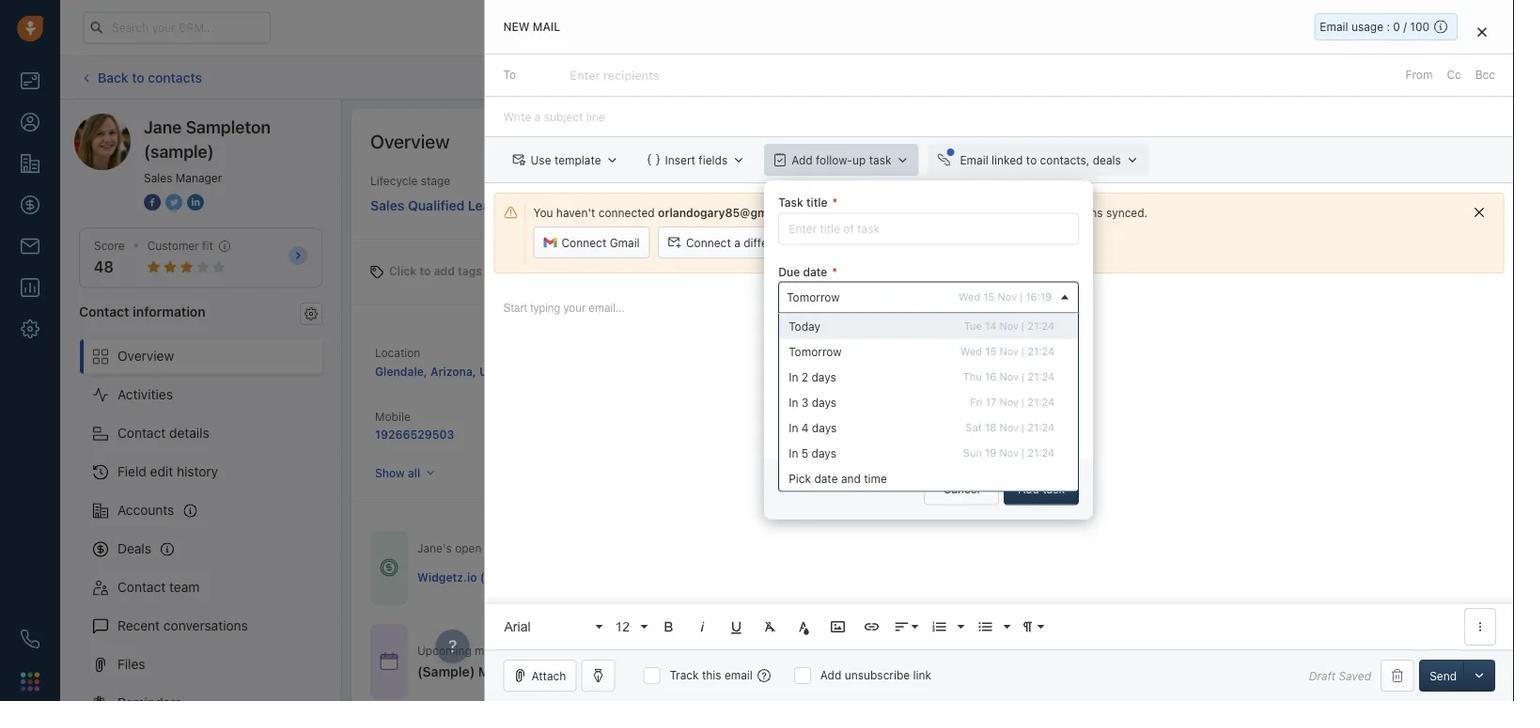 Task type: locate. For each thing, give the bounding box(es) containing it.
wed down underline (⌘u) image on the bottom left
[[713, 644, 737, 657]]

21:24 for 3
[[1028, 396, 1055, 408]]

title
[[806, 196, 828, 209]]

0 horizontal spatial (sample)
[[144, 141, 214, 161]]

21:24 up fri 17 nov | 21:24
[[1028, 371, 1055, 383]]

0 vertical spatial wed
[[959, 291, 981, 303]]

21:24 up add task at the right
[[1028, 447, 1055, 459]]

1 horizontal spatial (sample)
[[480, 570, 529, 583]]

1 horizontal spatial email
[[1320, 20, 1348, 33]]

sales for sales qualified lead
[[370, 198, 405, 213]]

1 horizontal spatial connect
[[686, 236, 731, 249]]

0 vertical spatial email
[[792, 236, 820, 249]]

0 horizontal spatial 2023
[[606, 644, 634, 657]]

wed up tue
[[959, 291, 981, 303]]

nov inside in 4 days option
[[1000, 421, 1019, 434]]

ordered list image
[[931, 618, 948, 635]]

1 horizontal spatial nov,
[[755, 644, 779, 657]]

1 vertical spatial widgetz.io
[[417, 570, 477, 583]]

2 21:24 from the top
[[1028, 345, 1055, 357]]

0 horizontal spatial conversations
[[163, 618, 248, 634]]

add down sun 19 nov | 21:24
[[1018, 483, 1039, 496]]

nov for sun 19 nov | 21:24
[[1000, 447, 1019, 459]]

contacts,
[[1040, 153, 1090, 166]]

| inside in 2 days "option"
[[1022, 371, 1025, 383]]

(sample) inside row
[[480, 570, 529, 583]]

usa
[[479, 365, 503, 378]]

new left mail
[[503, 20, 530, 33]]

| inside 'in 5 days' option
[[1022, 447, 1025, 459]]

date inside list box
[[814, 472, 838, 485]]

1 vertical spatial email
[[960, 153, 988, 166]]

open
[[455, 542, 482, 555]]

sales for sales manager
[[144, 171, 172, 184]]

wed 15 nov | 16:19
[[959, 291, 1052, 303]]

| inside in 4 days option
[[1022, 421, 1025, 434]]

nov for wed 15 nov | 16:19
[[998, 291, 1017, 303]]

0 horizontal spatial /
[[1275, 201, 1278, 214]]

nov inside 'tomorrow' option
[[1000, 345, 1019, 357]]

add down 00:00
[[820, 669, 842, 682]]

2023 up discussion
[[606, 644, 634, 657]]

connect down haven't
[[562, 236, 606, 249]]

days inside option
[[812, 396, 837, 409]]

sun
[[963, 447, 982, 459]]

21:24 for 5
[[1028, 447, 1055, 459]]

21:24 inside today option
[[1028, 320, 1055, 332]]

in 4 days
[[789, 421, 837, 434]]

synced.
[[1106, 206, 1148, 219]]

lifecycle stage
[[370, 174, 450, 188]]

0 horizontal spatial email
[[725, 669, 753, 682]]

deals right open on the left of page
[[485, 542, 513, 555]]

application
[[485, 283, 1514, 649]]

21:24 down fri 17 nov | 21:24
[[1028, 421, 1055, 434]]

in
[[789, 370, 798, 383], [789, 396, 798, 409], [789, 421, 798, 434], [789, 446, 798, 460]]

nov right 14
[[1000, 320, 1019, 332]]

days for in 5 days
[[812, 446, 836, 460]]

date left and
[[814, 472, 838, 485]]

1 vertical spatial widgetz.io (sample) link
[[417, 568, 529, 585]]

widgetz.io (sample) link
[[638, 364, 750, 377], [417, 568, 529, 585]]

track this email
[[670, 669, 753, 682]]

back
[[98, 69, 128, 85]]

| up fri 17 nov | 21:24
[[1022, 371, 1025, 383]]

to
[[132, 69, 144, 85], [1026, 153, 1037, 166], [811, 206, 821, 219], [960, 206, 971, 219], [420, 265, 431, 278], [699, 644, 710, 657]]

21:24 down "tue 14 nov | 21:24"
[[1028, 345, 1055, 357]]

0 horizontal spatial the
[[684, 664, 705, 679]]

deals right "contacts,"
[[1093, 153, 1121, 166]]

5
[[802, 446, 809, 460]]

1 in from the top
[[789, 370, 798, 383]]

nov, right 13
[[579, 644, 603, 657]]

1 horizontal spatial deals
[[1093, 153, 1121, 166]]

task left title
[[778, 196, 803, 209]]

in left 4
[[789, 421, 798, 434]]

2 2023 from the left
[[782, 644, 810, 657]]

4 in from the top
[[789, 446, 798, 460]]

| for sun 19 nov | 21:24
[[1022, 447, 1025, 459]]

| up sat 18 nov | 21:24 on the bottom right
[[1022, 396, 1025, 408]]

/ right 0
[[1404, 20, 1407, 33]]

container_wx8msf4aqz5i3rn1 image right this
[[737, 665, 750, 678]]

mail
[[533, 20, 560, 33]]

connected
[[598, 206, 655, 219]]

sales qualified lead link
[[370, 189, 515, 216]]

2 vertical spatial 15
[[740, 644, 752, 657]]

(sample) up sales manager
[[144, 141, 214, 161]]

conversations
[[1029, 206, 1103, 219], [163, 618, 248, 634]]

2 horizontal spatial (sample)
[[701, 364, 750, 377]]

in for in 3 days
[[789, 396, 798, 409]]

unsubscribe
[[845, 669, 910, 682]]

3 21:24 from the top
[[1028, 371, 1055, 383]]

1 vertical spatial task
[[794, 431, 819, 444]]

|
[[1020, 291, 1023, 303], [1022, 320, 1025, 332], [1022, 345, 1025, 357], [1022, 371, 1025, 383], [1022, 396, 1025, 408], [1022, 421, 1025, 434], [1022, 447, 1025, 459]]

1 vertical spatial sales
[[370, 198, 405, 213]]

nov up thu 16 nov | 21:24
[[1000, 345, 1019, 357]]

0 vertical spatial email
[[1320, 20, 1348, 33]]

in 4 days option
[[779, 415, 1078, 440]]

connect left a
[[686, 236, 731, 249]]

nov up "tue 14 nov | 21:24"
[[998, 291, 1017, 303]]

email up due date
[[792, 236, 820, 249]]

in left 3 on the right bottom
[[789, 396, 798, 409]]

1 vertical spatial task
[[1043, 483, 1065, 496]]

nov right 16 on the right
[[1000, 371, 1019, 383]]

sales up the facebook circled "icon"
[[144, 171, 172, 184]]

3
[[802, 396, 809, 409]]

in left 5
[[789, 446, 798, 460]]

(sample) left 2
[[701, 364, 750, 377]]

connect gmail button
[[533, 227, 650, 259]]

2 horizontal spatial email
[[995, 431, 1023, 444]]

container_wx8msf4aqz5i3rn1 image left "upcoming"
[[380, 652, 399, 671]]

0 vertical spatial 12
[[901, 428, 913, 441]]

add follow-up task button
[[764, 144, 919, 176]]

wed up 'janesampleton@gmail.com'
[[960, 345, 982, 357]]

in 5 days option
[[779, 440, 1078, 466]]

1 horizontal spatial overview
[[370, 130, 450, 152]]

send
[[1430, 669, 1457, 682]]

list box
[[779, 313, 1078, 491]]

mobile
[[375, 410, 411, 423]]

deal down 0
[[1388, 71, 1411, 84]]

connect
[[877, 206, 922, 219], [562, 236, 606, 249], [686, 236, 731, 249]]

0 horizontal spatial email
[[960, 153, 988, 166]]

| left 16:19
[[1020, 291, 1023, 303]]

phone element
[[11, 620, 49, 658]]

2 horizontal spatial the
[[975, 431, 992, 444]]

12 inside "dropdown button"
[[615, 619, 630, 634]]

connect left it
[[877, 206, 922, 219]]

date for due
[[803, 265, 827, 278]]

new up gmail
[[629, 201, 653, 214]]

container_wx8msf4aqz5i3rn1 image
[[380, 652, 399, 671], [737, 665, 750, 678]]

more misc image
[[1472, 618, 1489, 635]]

tomorrow inside option
[[789, 345, 842, 358]]

contact for contact details
[[117, 425, 166, 441]]

email inside button
[[792, 236, 820, 249]]

insert image (⌘p) image
[[830, 618, 846, 635]]

contacted link
[[713, 196, 868, 219]]

task up 5
[[794, 431, 819, 444]]

in inside option
[[789, 421, 798, 434]]

sales manager
[[144, 171, 222, 184]]

in for in 2 days
[[789, 370, 798, 383]]

jane sampleton (sample)
[[144, 117, 271, 161]]

in 2 days option
[[779, 364, 1078, 390]]

contact team
[[117, 580, 200, 595]]

the left crm.
[[825, 206, 842, 219]]

insert link (⌘k) image
[[863, 618, 880, 635]]

customize
[[1369, 134, 1425, 148]]

back to contacts
[[98, 69, 202, 85]]

mng settings image
[[305, 307, 318, 320]]

facebook circled image
[[144, 192, 161, 212]]

email left linked
[[960, 153, 988, 166]]

new for new mail
[[503, 20, 530, 33]]

add left follow-
[[792, 153, 813, 166]]

add
[[434, 265, 455, 278]]

0 horizontal spatial task
[[869, 153, 891, 166]]

0 horizontal spatial new
[[503, 20, 530, 33]]

deal
[[1388, 71, 1411, 84], [708, 664, 735, 679]]

nov right 18
[[1000, 421, 1019, 434]]

gmail
[[610, 236, 640, 249]]

conversations down team
[[163, 618, 248, 634]]

1 vertical spatial date
[[814, 472, 838, 485]]

0 vertical spatial task
[[869, 153, 891, 166]]

connect a different email button
[[658, 227, 831, 259]]

0 vertical spatial new
[[503, 20, 530, 33]]

12 left "you"
[[901, 428, 913, 441]]

overview up lifecycle stage
[[370, 130, 450, 152]]

0 vertical spatial deal
[[1388, 71, 1411, 84]]

email inside button
[[960, 153, 988, 166]]

status
[[558, 174, 592, 188]]

emails janesampleton@gmail.com
[[901, 344, 1050, 377]]

Search your CRM... text field
[[83, 12, 271, 44]]

3 in from the top
[[789, 421, 798, 434]]

nov for thu 16 nov | 21:24
[[1000, 371, 1019, 383]]

contact up recent
[[117, 580, 166, 595]]

in left 2
[[789, 370, 798, 383]]

0 vertical spatial widgetz.io
[[638, 364, 698, 377]]

details
[[169, 425, 209, 441]]

draft
[[1309, 669, 1336, 682]]

tomorrow down due date
[[787, 290, 840, 304]]

1 vertical spatial widgetz.io (sample)
[[417, 570, 529, 583]]

task inside dropdown button
[[869, 153, 891, 166]]

the up 19
[[975, 431, 992, 444]]

task down sun 19 nov | 21:24
[[1043, 483, 1065, 496]]

to inside "link"
[[132, 69, 144, 85]]

6 21:24 from the top
[[1028, 447, 1055, 459]]

date
[[803, 265, 827, 278], [814, 472, 838, 485]]

0 vertical spatial (sample)
[[144, 141, 214, 161]]

1 vertical spatial wed
[[960, 345, 982, 357]]

1 2023 from the left
[[606, 644, 634, 657]]

be
[[842, 431, 856, 444]]

0 horizontal spatial container_wx8msf4aqz5i3rn1 image
[[380, 652, 399, 671]]

mon
[[537, 644, 560, 657]]

wed for wed 15 nov | 16:19
[[959, 291, 981, 303]]

0 vertical spatial task
[[778, 196, 803, 209]]

0 vertical spatial sales
[[144, 171, 172, 184]]

2 horizontal spatial /
[[1404, 20, 1407, 33]]

1 vertical spatial the
[[975, 431, 992, 444]]

tomorrow option
[[779, 339, 1078, 364]]

(sample) down open on the left of page
[[480, 570, 529, 583]]

| inside in 3 days option
[[1022, 396, 1025, 408]]

linkedin circled image
[[187, 192, 204, 212]]

wed for wed 15 nov | 21:24
[[960, 345, 982, 357]]

2 vertical spatial (sample)
[[480, 570, 529, 583]]

qualified link
[[1022, 196, 1177, 219]]

1 vertical spatial overview
[[117, 348, 174, 364]]

1 vertical spatial (sample)
[[701, 364, 750, 377]]

nov right 19
[[1000, 447, 1019, 459]]

wed inside 'tomorrow' option
[[960, 345, 982, 357]]

contact down 48
[[79, 303, 129, 319]]

days inside option
[[812, 446, 836, 460]]

15 up 'janesampleton@gmail.com'
[[985, 345, 997, 357]]

0 horizontal spatial nov,
[[579, 644, 603, 657]]

15 down underline (⌘u) image on the bottom left
[[740, 644, 752, 657]]

widgetz.io inside row
[[417, 570, 477, 583]]

email up sun 19 nov | 21:24
[[995, 431, 1023, 444]]

13
[[564, 644, 576, 657]]

1 horizontal spatial widgetz.io
[[638, 364, 698, 377]]

add for add follow-up task
[[792, 153, 813, 166]]

1 vertical spatial 15
[[985, 345, 997, 357]]

1 vertical spatial 12
[[615, 619, 630, 634]]

15 up 14
[[983, 291, 995, 303]]

contact for contact team
[[117, 580, 166, 595]]

to
[[503, 68, 516, 81]]

0 horizontal spatial widgetz.io
[[417, 570, 477, 583]]

1 vertical spatial new
[[629, 201, 653, 214]]

| inside 'tomorrow' option
[[1022, 345, 1025, 357]]

0 horizontal spatial sales
[[144, 171, 172, 184]]

0 horizontal spatial 12
[[615, 619, 630, 634]]

date right due
[[803, 265, 827, 278]]

dialog
[[485, 0, 1514, 701]]

sampleton
[[186, 117, 271, 137]]

0 horizontal spatial deal
[[708, 664, 735, 679]]

deal right track
[[708, 664, 735, 679]]

widgetz.io (sample)
[[638, 364, 750, 377], [417, 570, 529, 583]]

new mail
[[503, 20, 560, 33]]

bold (⌘b) image
[[660, 618, 677, 635]]

add inside dropdown button
[[792, 153, 813, 166]]

this
[[702, 669, 721, 682]]

21:24 up sat 18 nov | 21:24 on the bottom right
[[1028, 396, 1055, 408]]

12
[[901, 428, 913, 441], [615, 619, 630, 634]]

1 horizontal spatial qualified
[[1081, 201, 1129, 214]]

1 horizontal spatial deal
[[1388, 71, 1411, 84]]

added
[[859, 431, 892, 444]]

align image
[[893, 618, 910, 635]]

15 for wed 15 nov | 21:24
[[985, 345, 997, 357]]

qualified down "contacts,"
[[1081, 201, 1129, 214]]

1 21:24 from the top
[[1028, 320, 1055, 332]]

12 up upcoming meeting on mon 13 nov, 2023 from 23:30 to wed 15 nov, 2023 at 00:00
[[615, 619, 630, 634]]

crm.
[[845, 206, 874, 219]]

in for in 4 days
[[789, 421, 798, 434]]

| down "tue 14 nov | 21:24"
[[1022, 345, 1025, 357]]

| up wed 15 nov | 21:24
[[1022, 320, 1025, 332]]

sales down lifecycle
[[370, 198, 405, 213]]

connect inside button
[[562, 236, 606, 249]]

contact down activities
[[117, 425, 166, 441]]

connect for connect a different email
[[686, 236, 731, 249]]

21:24 inside in 2 days "option"
[[1028, 371, 1055, 383]]

wed 15 nov | 21:24
[[960, 345, 1055, 357]]

1 vertical spatial contact
[[117, 425, 166, 441]]

in for in 5 days
[[789, 446, 798, 460]]

attach button
[[503, 660, 577, 692]]

after
[[895, 431, 920, 444]]

today option
[[779, 313, 1078, 339]]

1 horizontal spatial sales
[[370, 198, 405, 213]]

0 vertical spatial overview
[[370, 130, 450, 152]]

0 vertical spatial tomorrow
[[787, 290, 840, 304]]

task
[[869, 153, 891, 166], [1043, 483, 1065, 496]]

sun 19 nov | 21:24
[[963, 447, 1055, 459]]

nov inside today option
[[1000, 320, 1019, 332]]

conversations right your
[[1029, 206, 1103, 219]]

cell up italic (⌘i) icon
[[610, 558, 802, 595]]

0 horizontal spatial widgetz.io (sample) link
[[417, 568, 529, 585]]

/ right won
[[1398, 201, 1401, 214]]

overview up activities
[[117, 348, 174, 364]]

4 21:24 from the top
[[1028, 396, 1055, 408]]

| for wed 15 nov | 16:19
[[1020, 291, 1023, 303]]

paragraph format image
[[1019, 618, 1036, 635]]

days inside option
[[812, 421, 837, 434]]

1 horizontal spatial email
[[792, 236, 820, 249]]

21:24 inside in 4 days option
[[1028, 421, 1055, 434]]

date for pick
[[814, 472, 838, 485]]

nov for sat 18 nov | 21:24
[[1000, 421, 1019, 434]]

1 vertical spatial tomorrow
[[789, 345, 842, 358]]

1 horizontal spatial widgetz.io (sample)
[[638, 364, 750, 377]]

up
[[852, 153, 866, 166]]

cancel button
[[924, 473, 999, 505]]

the down 23:30 at the left of the page
[[684, 664, 705, 679]]

nov right 17 at the right bottom
[[1000, 396, 1019, 408]]

in inside option
[[789, 396, 798, 409]]

cell
[[802, 558, 994, 595], [610, 558, 802, 595], [994, 559, 1185, 596]]

days inside "option"
[[812, 370, 836, 383]]

21:24 inside 'tomorrow' option
[[1028, 345, 1055, 357]]

2023 left at
[[782, 644, 810, 657]]

email right this
[[725, 669, 753, 682]]

/ for negotiation / lost
[[1275, 201, 1278, 214]]

1 horizontal spatial task
[[1043, 483, 1065, 496]]

email image
[[1328, 20, 1341, 36]]

sales qualified lead
[[370, 198, 499, 213]]

5 21:24 from the top
[[1028, 421, 1055, 434]]

0 horizontal spatial deals
[[485, 542, 513, 555]]

add for add task
[[1018, 483, 1039, 496]]

2 vertical spatial contact
[[117, 580, 166, 595]]

connect inside button
[[686, 236, 731, 249]]

deals
[[117, 541, 151, 556]]

nov inside in 3 days option
[[1000, 396, 1019, 408]]

information
[[133, 303, 206, 319]]

0 vertical spatial 15
[[983, 291, 995, 303]]

task right 'up'
[[869, 153, 891, 166]]

phone image
[[21, 630, 39, 649]]

19266529503 link
[[375, 428, 454, 441]]

you
[[533, 206, 553, 219]]

in inside "option"
[[789, 370, 798, 383]]

1 horizontal spatial widgetz.io (sample) link
[[638, 364, 750, 377]]

qualified down stage on the top of page
[[408, 198, 465, 213]]

jane's
[[417, 542, 452, 555]]

deals inside button
[[1093, 153, 1121, 166]]

21:24 down 16:19
[[1028, 320, 1055, 332]]

| down sat 18 nov | 21:24 on the bottom right
[[1022, 447, 1025, 459]]

in 2 days
[[789, 370, 836, 383]]

nov for fri 17 nov | 21:24
[[1000, 396, 1019, 408]]

1 horizontal spatial new
[[629, 201, 653, 214]]

0 horizontal spatial qualified
[[408, 198, 465, 213]]

| down fri 17 nov | 21:24
[[1022, 421, 1025, 434]]

21:24 inside in 3 days option
[[1028, 396, 1055, 408]]

(sample) for widgetz.io (sample) link in the row
[[480, 570, 529, 583]]

1 horizontal spatial conversations
[[1029, 206, 1103, 219]]

0 vertical spatial conversations
[[1029, 206, 1103, 219]]

0 vertical spatial deals
[[1093, 153, 1121, 166]]

| inside today option
[[1022, 320, 1025, 332]]

you haven't connected orlandogary85@gmail.com to the crm. connect it now to keep your conversations synced.
[[533, 206, 1148, 219]]

will
[[822, 431, 839, 444]]

0 horizontal spatial connect
[[562, 236, 606, 249]]

15 inside 'tomorrow' option
[[985, 345, 997, 357]]

0 vertical spatial widgetz.io (sample)
[[638, 364, 750, 377]]

nov, down clear formatting icon
[[755, 644, 779, 657]]

nov
[[998, 291, 1017, 303], [1000, 320, 1019, 332], [1000, 345, 1019, 357], [1000, 371, 1019, 383], [1000, 396, 1019, 408], [1000, 421, 1019, 434], [1000, 447, 1019, 459]]

churned
[[1405, 201, 1451, 214]]

0
[[1393, 20, 1400, 33]]

0 horizontal spatial overview
[[117, 348, 174, 364]]

description
[[778, 329, 841, 342]]

nov inside in 2 days "option"
[[1000, 371, 1019, 383]]

field edit history
[[117, 464, 218, 479]]

email left usage
[[1320, 20, 1348, 33]]

/ left lost
[[1275, 201, 1278, 214]]

0 horizontal spatial widgetz.io (sample)
[[417, 570, 529, 583]]

21:24 inside 'in 5 days' option
[[1028, 447, 1055, 459]]

team
[[169, 580, 200, 595]]

1 horizontal spatial 12
[[901, 428, 913, 441]]

1 horizontal spatial /
[[1398, 201, 1401, 214]]

in inside option
[[789, 446, 798, 460]]

1 horizontal spatial 2023
[[782, 644, 810, 657]]

list box containing today
[[779, 313, 1078, 491]]

widgetz.io (sample) inside row
[[417, 570, 529, 583]]

0 vertical spatial date
[[803, 265, 827, 278]]

2 in from the top
[[789, 396, 798, 409]]

0 vertical spatial contact
[[79, 303, 129, 319]]

48 button
[[94, 258, 114, 276]]

files
[[117, 657, 145, 672]]

2 nov, from the left
[[755, 644, 779, 657]]

show
[[375, 466, 405, 479]]

0 vertical spatial the
[[825, 206, 842, 219]]

fields
[[699, 153, 728, 166]]

tomorrow down description
[[789, 345, 842, 358]]

meeting
[[475, 644, 518, 657]]

nov inside 'in 5 days' option
[[1000, 447, 1019, 459]]

widgetz.io (sample) link inside row
[[417, 568, 529, 585]]

add left from
[[1364, 71, 1385, 84]]



Task type: vqa. For each thing, say whether or not it's contained in the screenshot.


Task type: describe. For each thing, give the bounding box(es) containing it.
lead
[[468, 198, 499, 213]]

interested button
[[868, 196, 1022, 219]]

all
[[408, 466, 420, 479]]

cell up align 'image'
[[802, 558, 994, 595]]

12 for 12 days ago
[[901, 428, 913, 441]]

0 vertical spatial widgetz.io (sample) link
[[638, 364, 750, 377]]

show all
[[375, 466, 420, 479]]

/ for won / churned
[[1398, 201, 1401, 214]]

fit
[[202, 239, 213, 252]]

glendale, arizona, usa link
[[375, 365, 503, 378]]

won / churned button
[[1331, 196, 1486, 219]]

template
[[554, 153, 601, 166]]

from
[[1406, 68, 1433, 81]]

back to contacts link
[[79, 63, 203, 92]]

overview
[[1428, 134, 1476, 148]]

Enter recipients text field
[[570, 60, 663, 90]]

16:19
[[1026, 291, 1052, 303]]

add unsubscribe link
[[820, 669, 931, 682]]

add for add deal
[[1364, 71, 1385, 84]]

00:00
[[826, 644, 858, 657]]

100
[[1410, 20, 1430, 33]]

1 vertical spatial conversations
[[163, 618, 248, 634]]

Type the details about this task… text field
[[778, 345, 1079, 415]]

close image
[[1478, 26, 1487, 37]]

sat 18 nov | 21:24
[[966, 421, 1055, 434]]

location
[[375, 346, 420, 359]]

1 nov, from the left
[[579, 644, 603, 657]]

task for task title
[[778, 196, 803, 209]]

2 vertical spatial wed
[[713, 644, 737, 657]]

thu
[[963, 371, 982, 383]]

unordered list image
[[977, 618, 994, 635]]

final
[[543, 664, 570, 679]]

21:24 for 4
[[1028, 421, 1055, 434]]

14
[[985, 320, 997, 332]]

nov for tue 14 nov | 21:24
[[1000, 320, 1019, 332]]

mobile 19266529503
[[375, 410, 454, 441]]

18
[[985, 421, 997, 434]]

(sample)
[[417, 664, 475, 679]]

in 3 days option
[[779, 390, 1078, 415]]

1 horizontal spatial the
[[825, 206, 842, 219]]

negotiation / lost button
[[1177, 196, 1331, 219]]

time
[[864, 472, 887, 485]]

container_wx8msf4aqz5i3rn1 image
[[380, 559, 399, 577]]

email usage : 0 / 100
[[1320, 20, 1430, 33]]

15 for wed 15 nov | 16:19
[[983, 291, 995, 303]]

Task title text field
[[778, 213, 1079, 245]]

cancel
[[943, 483, 980, 496]]

(sample) for the top widgetz.io (sample) link
[[701, 364, 750, 377]]

12 days ago
[[901, 428, 966, 441]]

pick date and time
[[789, 472, 887, 485]]

customer
[[147, 239, 199, 252]]

email for email usage : 0 / 100
[[1320, 20, 1348, 33]]

connect gmail
[[562, 236, 640, 249]]

saved
[[1339, 669, 1371, 682]]

| for thu 16 nov | 21:24
[[1022, 371, 1025, 383]]

clear formatting image
[[762, 618, 779, 635]]

your
[[1002, 206, 1026, 219]]

text color image
[[796, 618, 813, 635]]

(sample) inside jane sampleton (sample)
[[144, 141, 214, 161]]

accounts
[[117, 502, 174, 518]]

deal inside button
[[1388, 71, 1411, 84]]

48
[[94, 258, 114, 276]]

fri 17 nov | 21:24
[[970, 396, 1055, 408]]

| for fri 17 nov | 21:24
[[1022, 396, 1025, 408]]

add follow-up task
[[792, 153, 891, 166]]

recent
[[117, 618, 160, 634]]

connect for connect gmail
[[562, 236, 606, 249]]

21:24 for 2
[[1028, 371, 1055, 383]]

track
[[670, 669, 699, 682]]

add follow-up task button
[[764, 144, 919, 176]]

arial button
[[498, 608, 605, 646]]

now
[[935, 206, 957, 219]]

negotiation / lost
[[1208, 201, 1305, 214]]

underline (⌘u) image
[[728, 618, 745, 635]]

dialog containing arial
[[485, 0, 1514, 701]]

12 button
[[609, 608, 650, 646]]

new for new
[[629, 201, 653, 214]]

2
[[802, 370, 808, 383]]

send
[[946, 431, 972, 444]]

won
[[1371, 201, 1395, 214]]

2 horizontal spatial connect
[[877, 206, 922, 219]]

click to add tags
[[389, 265, 482, 278]]

customer fit
[[147, 239, 213, 252]]

glendale,
[[375, 365, 427, 378]]

orlandogary85@gmail.com
[[658, 206, 808, 219]]

use
[[531, 153, 551, 166]]

19266529503
[[375, 428, 454, 441]]

italic (⌘i) image
[[694, 618, 711, 635]]

from
[[637, 644, 661, 657]]

negotiation
[[1208, 201, 1272, 214]]

| for wed 15 nov | 21:24
[[1022, 345, 1025, 357]]

| for tue 14 nov | 21:24
[[1022, 320, 1025, 332]]

in 3 days
[[789, 396, 837, 409]]

widgetz.io (sample) row
[[417, 558, 1185, 596]]

19
[[985, 447, 997, 459]]

draft saved
[[1309, 669, 1371, 682]]

email for email linked to contacts, deals
[[960, 153, 988, 166]]

usage
[[1352, 20, 1384, 33]]

days for in 3 days
[[812, 396, 837, 409]]

cell up paragraph format icon
[[994, 559, 1185, 596]]

application containing arial
[[485, 283, 1514, 649]]

17
[[986, 396, 997, 408]]

contact information
[[79, 303, 206, 319]]

customize overview button
[[1341, 128, 1486, 154]]

1 vertical spatial email
[[995, 431, 1023, 444]]

connect a different email
[[686, 236, 820, 249]]

1 vertical spatial deals
[[485, 542, 513, 555]]

add for add unsubscribe link
[[820, 669, 842, 682]]

add deal button
[[1336, 62, 1420, 94]]

customize overview
[[1369, 134, 1476, 148]]

days for in 2 days
[[812, 370, 836, 383]]

meeting
[[478, 664, 530, 679]]

location glendale, arizona, usa
[[375, 346, 503, 378]]

tue
[[964, 320, 982, 332]]

tomorrow for wed 15 nov | 16:19
[[787, 290, 840, 304]]

Write a subject line text field
[[485, 97, 1514, 136]]

score 48
[[94, 239, 125, 276]]

contacted
[[767, 201, 824, 214]]

due date
[[778, 265, 827, 278]]

recent conversations
[[117, 618, 248, 634]]

12 for 12
[[615, 619, 630, 634]]

2 vertical spatial the
[[684, 664, 705, 679]]

1 vertical spatial deal
[[708, 664, 735, 679]]

task for task will be added after you send the email
[[794, 431, 819, 444]]

contact details
[[117, 425, 209, 441]]

email linked to contacts, deals
[[960, 153, 1121, 166]]

tomorrow for wed 15 nov | 21:24
[[789, 345, 842, 358]]

click
[[389, 265, 417, 278]]

days for in 4 days
[[812, 421, 837, 434]]

won / churned link
[[1331, 196, 1486, 219]]

1 horizontal spatial container_wx8msf4aqz5i3rn1 image
[[737, 665, 750, 678]]

2 vertical spatial email
[[725, 669, 753, 682]]

twitter circled image
[[165, 192, 182, 212]]

insert
[[665, 153, 696, 166]]

contact for contact information
[[79, 303, 129, 319]]

arial
[[504, 619, 531, 634]]

| for sat 18 nov | 21:24
[[1022, 421, 1025, 434]]

nov for wed 15 nov | 21:24
[[1000, 345, 1019, 357]]

conversations inside dialog
[[1029, 206, 1103, 219]]

cc
[[1447, 68, 1461, 81]]

to inside button
[[1026, 153, 1037, 166]]

negotiation / lost link
[[1177, 196, 1331, 219]]

freshworks switcher image
[[21, 672, 39, 691]]

:
[[1387, 20, 1390, 33]]

won / churned
[[1371, 201, 1451, 214]]



